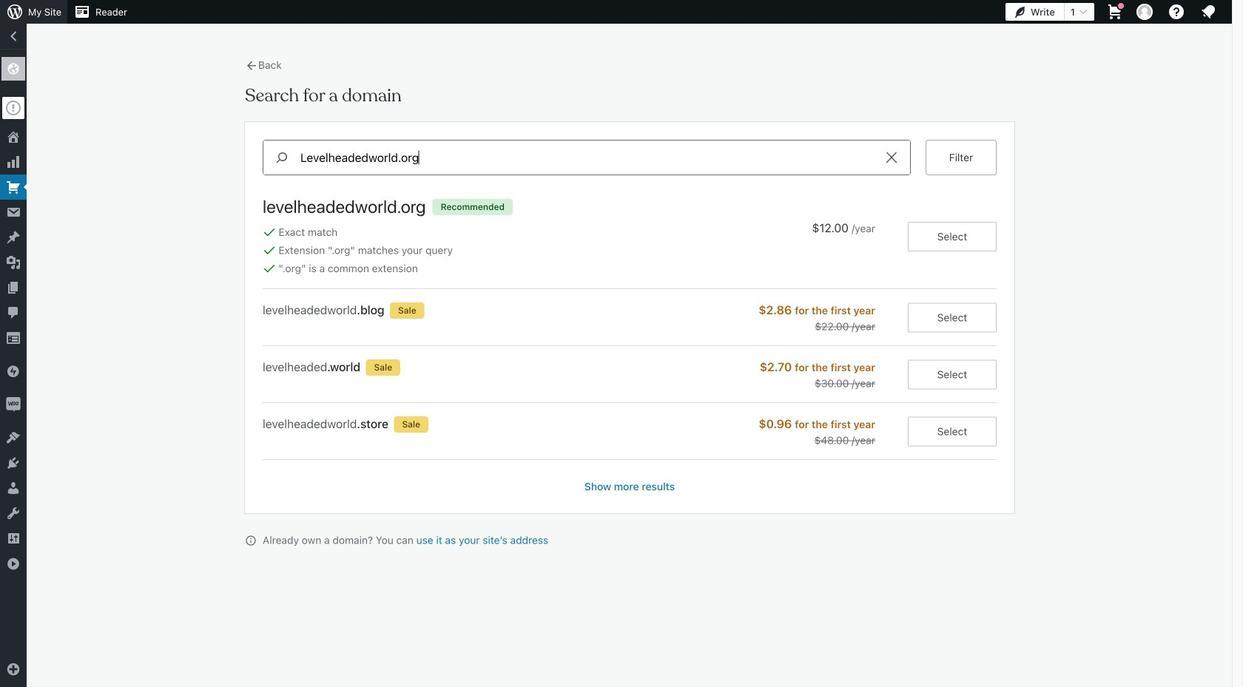 Task type: vqa. For each thing, say whether or not it's contained in the screenshot.
My Profile icon
yes



Task type: locate. For each thing, give the bounding box(es) containing it.
help image
[[1168, 3, 1185, 21]]

2 img image from the top
[[6, 397, 21, 412]]

open search image
[[263, 149, 300, 166]]

1 vertical spatial img image
[[6, 397, 21, 412]]

my profile image
[[1136, 4, 1153, 20]]

0 vertical spatial img image
[[6, 364, 21, 379]]

What would you like your domain name to be? search field
[[300, 140, 873, 174]]

None search field
[[263, 140, 911, 175]]

img image
[[6, 364, 21, 379], [6, 397, 21, 412]]

close search image
[[873, 149, 910, 166]]

info image
[[245, 535, 257, 547]]

manage your notifications image
[[1199, 3, 1217, 21]]



Task type: describe. For each thing, give the bounding box(es) containing it.
my shopping cart image
[[1106, 3, 1124, 21]]

1 img image from the top
[[6, 364, 21, 379]]



